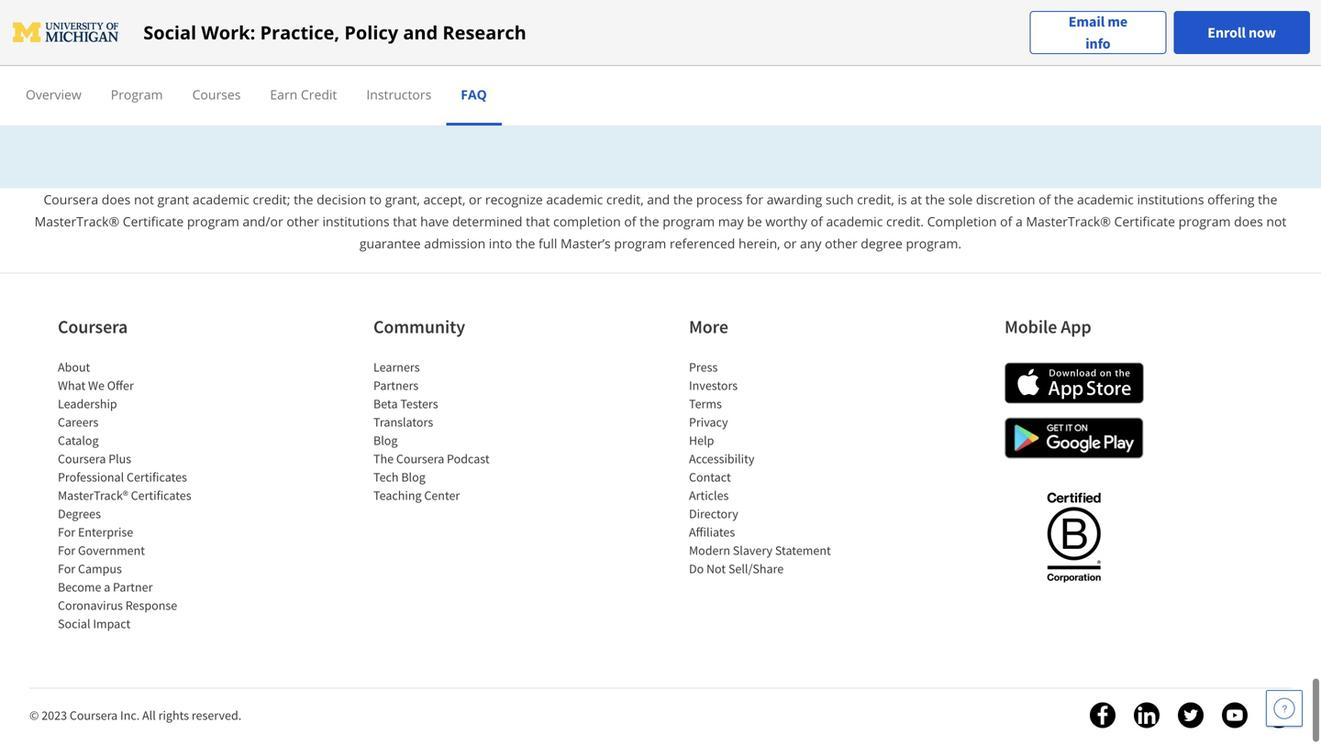 Task type: vqa. For each thing, say whether or not it's contained in the screenshot.
the Become at bottom left
yes



Task type: describe. For each thing, give the bounding box(es) containing it.
program.
[[906, 235, 962, 252]]

1 vertical spatial blog
[[401, 469, 426, 486]]

0 vertical spatial blog
[[373, 432, 398, 449]]

the left full
[[516, 235, 535, 252]]

directory link
[[689, 506, 738, 522]]

2023
[[41, 708, 67, 724]]

3 list item from the top
[[11, 227, 1310, 328]]

more for more questions? visit the
[[502, 98, 538, 118]]

master's
[[561, 235, 611, 252]]

questions?
[[542, 98, 615, 118]]

faq link
[[461, 86, 487, 103]]

coursera instagram image
[[1266, 703, 1292, 729]]

credit.
[[886, 213, 924, 230]]

the right the visit
[[651, 98, 673, 118]]

leadership link
[[58, 396, 117, 412]]

investors
[[689, 377, 738, 394]]

learners link
[[373, 359, 420, 376]]

collapsed list
[[11, 7, 1310, 746]]

a inside about what we offer leadership careers catalog coursera plus professional certificates mastertrack® certificates degrees for enterprise for government for campus become a partner coronavirus response social impact
[[104, 579, 110, 596]]

partners
[[373, 377, 419, 394]]

enroll now
[[1208, 23, 1276, 42]]

coursera twitter image
[[1178, 703, 1204, 729]]

is
[[898, 191, 907, 208]]

1 horizontal spatial does
[[1234, 213, 1263, 230]]

community
[[373, 315, 465, 338]]

4 list item from the top
[[11, 337, 1310, 438]]

completion
[[927, 213, 997, 230]]

leadership
[[58, 396, 117, 412]]

for campus link
[[58, 561, 122, 577]]

the right discretion
[[1054, 191, 1074, 208]]

enroll now button
[[1174, 11, 1310, 54]]

at
[[911, 191, 922, 208]]

1 for from the top
[[58, 524, 75, 541]]

overview
[[26, 86, 81, 103]]

guarantee
[[360, 235, 421, 252]]

grant
[[157, 191, 189, 208]]

center
[[424, 487, 460, 504]]

tech blog link
[[373, 469, 426, 486]]

2 credit, from the left
[[857, 191, 894, 208]]

teaching center link
[[373, 487, 460, 504]]

a inside coursera does not grant academic credit; the decision to grant, accept, or recognize academic credit, and the process for awarding such credit, is at the sole discretion of the academic institutions offering the mastertrack® certificate program and/or other institutions that have determined that completion of the program may be worthy of academic credit. completion of a mastertrack® certificate program does not guarantee admission into the full master's program referenced herein, or any other degree program.
[[1016, 213, 1023, 230]]

translators
[[373, 414, 433, 431]]

coursera inside coursera does not grant academic credit; the decision to grant, accept, or recognize academic credit, and the process for awarding such credit, is at the sole discretion of the academic institutions offering the mastertrack® certificate program and/or other institutions that have determined that completion of the program may be worthy of academic credit. completion of a mastertrack® certificate program does not guarantee admission into the full master's program referenced herein, or any other degree program.
[[44, 191, 98, 208]]

contact link
[[689, 469, 731, 486]]

earn
[[270, 86, 298, 103]]

affiliates link
[[689, 524, 735, 541]]

accessibility link
[[689, 451, 755, 467]]

not
[[707, 561, 726, 577]]

social work: practice, policy and research
[[143, 20, 526, 45]]

become
[[58, 579, 101, 596]]

catalog
[[58, 432, 99, 449]]

coursera plus link
[[58, 451, 131, 467]]

0 vertical spatial institutions
[[1137, 191, 1204, 208]]

we
[[88, 377, 105, 394]]

the right completion at the left of the page
[[640, 213, 659, 230]]

teaching
[[373, 487, 422, 504]]

all
[[142, 708, 156, 724]]

social inside about what we offer leadership careers catalog coursera plus professional certificates mastertrack® certificates degrees for enterprise for government for campus become a partner coronavirus response social impact
[[58, 616, 90, 632]]

the coursera podcast link
[[373, 451, 490, 467]]

program
[[111, 86, 163, 103]]

campus
[[78, 561, 122, 577]]

1 horizontal spatial social
[[143, 20, 197, 45]]

get it on google play image
[[1005, 418, 1144, 459]]

referenced
[[670, 235, 735, 252]]

1 certificate from the left
[[123, 213, 184, 230]]

3 for from the top
[[58, 561, 75, 577]]

any
[[800, 235, 822, 252]]

sell/share
[[728, 561, 784, 577]]

accessibility
[[689, 451, 755, 467]]

contact
[[689, 469, 731, 486]]

download on the app store image
[[1005, 363, 1144, 404]]

research
[[443, 20, 526, 45]]

awarding
[[767, 191, 822, 208]]

courses link
[[192, 86, 241, 103]]

enterprise
[[78, 524, 133, 541]]

do
[[689, 561, 704, 577]]

modern slavery statement link
[[689, 543, 831, 559]]

for enterprise link
[[58, 524, 133, 541]]

the right offering
[[1258, 191, 1278, 208]]

of right completion at the left of the page
[[624, 213, 636, 230]]

program up referenced
[[663, 213, 715, 230]]

0 horizontal spatial institutions
[[323, 213, 390, 230]]

list for coursera
[[58, 358, 214, 633]]

coronavirus
[[58, 598, 123, 614]]

chevron right image for 7th list item from the bottom
[[23, 46, 45, 68]]

have
[[420, 213, 449, 230]]

reserved.
[[192, 708, 242, 724]]

mobile app
[[1005, 315, 1092, 338]]

email me info
[[1069, 12, 1128, 53]]

1 horizontal spatial other
[[825, 235, 858, 252]]

offering
[[1208, 191, 1255, 208]]

terms
[[689, 396, 722, 412]]

0 horizontal spatial other
[[287, 213, 319, 230]]

terms link
[[689, 396, 722, 412]]

the right credit;
[[294, 191, 313, 208]]

directory
[[689, 506, 738, 522]]

social impact link
[[58, 616, 130, 632]]

the left process
[[673, 191, 693, 208]]

7 list item from the top
[[11, 667, 1310, 746]]

inc.
[[120, 708, 140, 724]]

the
[[373, 451, 394, 467]]

government
[[78, 543, 145, 559]]

translators link
[[373, 414, 433, 431]]

program right master's
[[614, 235, 666, 252]]

process
[[696, 191, 743, 208]]

2 certificate from the left
[[1114, 213, 1175, 230]]

become a partner link
[[58, 579, 153, 596]]

now
[[1249, 23, 1276, 42]]

instructors
[[366, 86, 431, 103]]



Task type: locate. For each thing, give the bounding box(es) containing it.
0 vertical spatial and
[[403, 20, 438, 45]]

© 2023 coursera inc. all rights reserved.
[[29, 708, 242, 724]]

0 vertical spatial not
[[134, 191, 154, 208]]

coursera inside learners partners beta testers translators blog the coursera podcast tech blog teaching center
[[396, 451, 444, 467]]

learners partners beta testers translators blog the coursera podcast tech blog teaching center
[[373, 359, 490, 504]]

about link
[[58, 359, 90, 376]]

program down offering
[[1179, 213, 1231, 230]]

enroll
[[1208, 23, 1246, 42]]

1 horizontal spatial not
[[1267, 213, 1287, 230]]

credit, up completion at the left of the page
[[606, 191, 644, 208]]

be
[[747, 213, 762, 230]]

mastertrack® certificates link
[[58, 487, 191, 504]]

1 horizontal spatial credit,
[[857, 191, 894, 208]]

into
[[489, 235, 512, 252]]

0 horizontal spatial blog
[[373, 432, 398, 449]]

overview link
[[26, 86, 81, 103]]

affiliates
[[689, 524, 735, 541]]

not
[[134, 191, 154, 208], [1267, 213, 1287, 230]]

learners
[[373, 359, 420, 376]]

professional
[[58, 469, 124, 486]]

institutions left offering
[[1137, 191, 1204, 208]]

info
[[1086, 34, 1111, 53]]

blog up teaching center link
[[401, 469, 426, 486]]

podcast
[[447, 451, 490, 467]]

that
[[393, 213, 417, 230], [526, 213, 550, 230]]

5 list item from the top
[[11, 447, 1310, 548]]

for up become
[[58, 561, 75, 577]]

that up full
[[526, 213, 550, 230]]

courses
[[192, 86, 241, 103]]

grant,
[[385, 191, 420, 208]]

2 horizontal spatial list
[[689, 358, 845, 578]]

of
[[1039, 191, 1051, 208], [624, 213, 636, 230], [811, 213, 823, 230], [1000, 213, 1012, 230]]

1 vertical spatial social
[[58, 616, 90, 632]]

1 horizontal spatial certificate
[[1114, 213, 1175, 230]]

0 horizontal spatial credit,
[[606, 191, 644, 208]]

credit, left 'is'
[[857, 191, 894, 208]]

for
[[58, 524, 75, 541], [58, 543, 75, 559], [58, 561, 75, 577]]

tech
[[373, 469, 399, 486]]

0 vertical spatial chevron right image
[[23, 46, 45, 68]]

1 vertical spatial certificates
[[131, 487, 191, 504]]

0 horizontal spatial that
[[393, 213, 417, 230]]

1 horizontal spatial institutions
[[1137, 191, 1204, 208]]

catalog link
[[58, 432, 99, 449]]

slavery
[[733, 543, 773, 559]]

does down offering
[[1234, 213, 1263, 230]]

professional certificates link
[[58, 469, 187, 486]]

certificates down professional certificates link in the left of the page
[[131, 487, 191, 504]]

institutions down decision
[[323, 213, 390, 230]]

impact
[[93, 616, 130, 632]]

0 horizontal spatial more
[[502, 98, 538, 118]]

coursera facebook image
[[1090, 703, 1116, 729]]

degrees link
[[58, 506, 101, 522]]

do not sell/share link
[[689, 561, 784, 577]]

coursera inside about what we offer leadership careers catalog coursera plus professional certificates mastertrack® certificates degrees for enterprise for government for campus become a partner coronavirus response social impact
[[58, 451, 106, 467]]

0 horizontal spatial not
[[134, 191, 154, 208]]

0 horizontal spatial does
[[102, 191, 131, 208]]

partners link
[[373, 377, 419, 394]]

degree
[[861, 235, 903, 252]]

for up for campus link
[[58, 543, 75, 559]]

the right at
[[926, 191, 945, 208]]

0 vertical spatial or
[[469, 191, 482, 208]]

0 vertical spatial for
[[58, 524, 75, 541]]

2 vertical spatial for
[[58, 561, 75, 577]]

list
[[58, 358, 214, 633], [373, 358, 529, 505], [689, 358, 845, 578]]

list containing learners
[[373, 358, 529, 505]]

1 vertical spatial chevron right image
[[23, 266, 45, 288]]

herein,
[[739, 235, 780, 252]]

1 horizontal spatial a
[[1016, 213, 1023, 230]]

other down credit;
[[287, 213, 319, 230]]

1 chevron right image from the top
[[23, 46, 45, 68]]

6 list item from the top
[[11, 557, 1310, 658]]

coronavirus response link
[[58, 598, 177, 614]]

1 horizontal spatial that
[[526, 213, 550, 230]]

1 horizontal spatial blog
[[401, 469, 426, 486]]

1 that from the left
[[393, 213, 417, 230]]

0 vertical spatial other
[[287, 213, 319, 230]]

of down discretion
[[1000, 213, 1012, 230]]

2 chevron right image from the top
[[23, 266, 45, 288]]

0 vertical spatial more
[[502, 98, 538, 118]]

blog link
[[373, 432, 398, 449]]

statement
[[775, 543, 831, 559]]

visit
[[619, 98, 647, 118]]

recognize
[[485, 191, 543, 208]]

help center image
[[1274, 698, 1296, 720]]

0 horizontal spatial social
[[58, 616, 90, 632]]

blog
[[373, 432, 398, 449], [401, 469, 426, 486]]

blog up the the
[[373, 432, 398, 449]]

earn credit link
[[270, 86, 337, 103]]

institutions
[[1137, 191, 1204, 208], [323, 213, 390, 230]]

certificates up mastertrack® certificates link
[[127, 469, 187, 486]]

2 that from the left
[[526, 213, 550, 230]]

0 horizontal spatial a
[[104, 579, 110, 596]]

social
[[143, 20, 197, 45], [58, 616, 90, 632]]

faq
[[461, 86, 487, 103]]

0 horizontal spatial certificate
[[123, 213, 184, 230]]

investors link
[[689, 377, 738, 394]]

list for community
[[373, 358, 529, 505]]

mobile
[[1005, 315, 1057, 338]]

0 horizontal spatial or
[[469, 191, 482, 208]]

of right discretion
[[1039, 191, 1051, 208]]

1 vertical spatial or
[[784, 235, 797, 252]]

0 vertical spatial a
[[1016, 213, 1023, 230]]

1 vertical spatial institutions
[[323, 213, 390, 230]]

chevron right image for fifth list item from the bottom of the collapsed list
[[23, 266, 45, 288]]

instructors link
[[366, 86, 431, 103]]

1 vertical spatial does
[[1234, 213, 1263, 230]]

©
[[29, 708, 39, 724]]

0 vertical spatial certificates
[[127, 469, 187, 486]]

privacy
[[689, 414, 728, 431]]

1 horizontal spatial and
[[647, 191, 670, 208]]

0 horizontal spatial and
[[403, 20, 438, 45]]

coursera
[[44, 191, 98, 208], [58, 315, 128, 338], [58, 451, 106, 467], [396, 451, 444, 467], [70, 708, 118, 724]]

and right the "policy"
[[403, 20, 438, 45]]

list item
[[11, 7, 1310, 108], [11, 117, 1310, 218], [11, 227, 1310, 328], [11, 337, 1310, 438], [11, 447, 1310, 548], [11, 557, 1310, 658], [11, 667, 1310, 746]]

2 list item from the top
[[11, 117, 1310, 218]]

does left grant
[[102, 191, 131, 208]]

rights
[[158, 708, 189, 724]]

app
[[1061, 315, 1092, 338]]

list containing about
[[58, 358, 214, 633]]

press investors terms privacy help accessibility contact articles directory affiliates modern slavery statement do not sell/share
[[689, 359, 831, 577]]

what we offer link
[[58, 377, 134, 394]]

me
[[1108, 12, 1128, 31]]

1 list from the left
[[58, 358, 214, 633]]

articles link
[[689, 487, 729, 504]]

privacy link
[[689, 414, 728, 431]]

1 horizontal spatial more
[[689, 315, 728, 338]]

articles
[[689, 487, 729, 504]]

1 credit, from the left
[[606, 191, 644, 208]]

coursera youtube image
[[1222, 703, 1248, 729]]

list containing press
[[689, 358, 845, 578]]

degrees
[[58, 506, 101, 522]]

admission
[[424, 235, 486, 252]]

1 list item from the top
[[11, 7, 1310, 108]]

0 vertical spatial social
[[143, 20, 197, 45]]

a
[[1016, 213, 1023, 230], [104, 579, 110, 596]]

3 list from the left
[[689, 358, 845, 578]]

for down degrees
[[58, 524, 75, 541]]

or left the any
[[784, 235, 797, 252]]

0 horizontal spatial list
[[58, 358, 214, 633]]

a down discretion
[[1016, 213, 1023, 230]]

2 list from the left
[[373, 358, 529, 505]]

email me info button
[[1030, 11, 1166, 55]]

other right the any
[[825, 235, 858, 252]]

more up press
[[689, 315, 728, 338]]

mastertrack® inside about what we offer leadership careers catalog coursera plus professional certificates mastertrack® certificates degrees for enterprise for government for campus become a partner coronavirus response social impact
[[58, 487, 128, 504]]

list for more
[[689, 358, 845, 578]]

social down "coronavirus"
[[58, 616, 90, 632]]

careers link
[[58, 414, 98, 431]]

certificate menu element
[[11, 66, 1310, 126]]

full
[[539, 235, 557, 252]]

program down grant
[[187, 213, 239, 230]]

and inside coursera does not grant academic credit; the decision to grant, accept, or recognize academic credit, and the process for awarding such credit, is at the sole discretion of the academic institutions offering the mastertrack® certificate program and/or other institutions that have determined that completion of the program may be worthy of academic credit. completion of a mastertrack® certificate program does not guarantee admission into the full master's program referenced herein, or any other degree program.
[[647, 191, 670, 208]]

program link
[[111, 86, 163, 103]]

1 vertical spatial for
[[58, 543, 75, 559]]

university of michigan image
[[11, 18, 121, 47]]

beta testers link
[[373, 396, 438, 412]]

coursera linkedin image
[[1134, 703, 1160, 729]]

1 horizontal spatial list
[[373, 358, 529, 505]]

2 for from the top
[[58, 543, 75, 559]]

more for more
[[689, 315, 728, 338]]

1 horizontal spatial or
[[784, 235, 797, 252]]

1 vertical spatial other
[[825, 235, 858, 252]]

modern
[[689, 543, 730, 559]]

more right faq link
[[502, 98, 538, 118]]

that down grant,
[[393, 213, 417, 230]]

completion
[[553, 213, 621, 230]]

determined
[[452, 213, 523, 230]]

social left work:
[[143, 20, 197, 45]]

1 vertical spatial a
[[104, 579, 110, 596]]

press
[[689, 359, 718, 376]]

certificate
[[123, 213, 184, 230], [1114, 213, 1175, 230]]

does
[[102, 191, 131, 208], [1234, 213, 1263, 230]]

careers
[[58, 414, 98, 431]]

1 vertical spatial more
[[689, 315, 728, 338]]

about
[[58, 359, 90, 376]]

chevron right image
[[23, 46, 45, 68], [23, 266, 45, 288]]

and left process
[[647, 191, 670, 208]]

chevron right image
[[23, 707, 45, 729]]

practice,
[[260, 20, 340, 45]]

testers
[[400, 396, 438, 412]]

a down campus
[[104, 579, 110, 596]]

0 vertical spatial does
[[102, 191, 131, 208]]

sole
[[948, 191, 973, 208]]

worthy
[[766, 213, 807, 230]]

of up the any
[[811, 213, 823, 230]]

1 vertical spatial not
[[1267, 213, 1287, 230]]

1 vertical spatial and
[[647, 191, 670, 208]]

logo of certified b corporation image
[[1036, 482, 1112, 592]]

or up determined
[[469, 191, 482, 208]]



